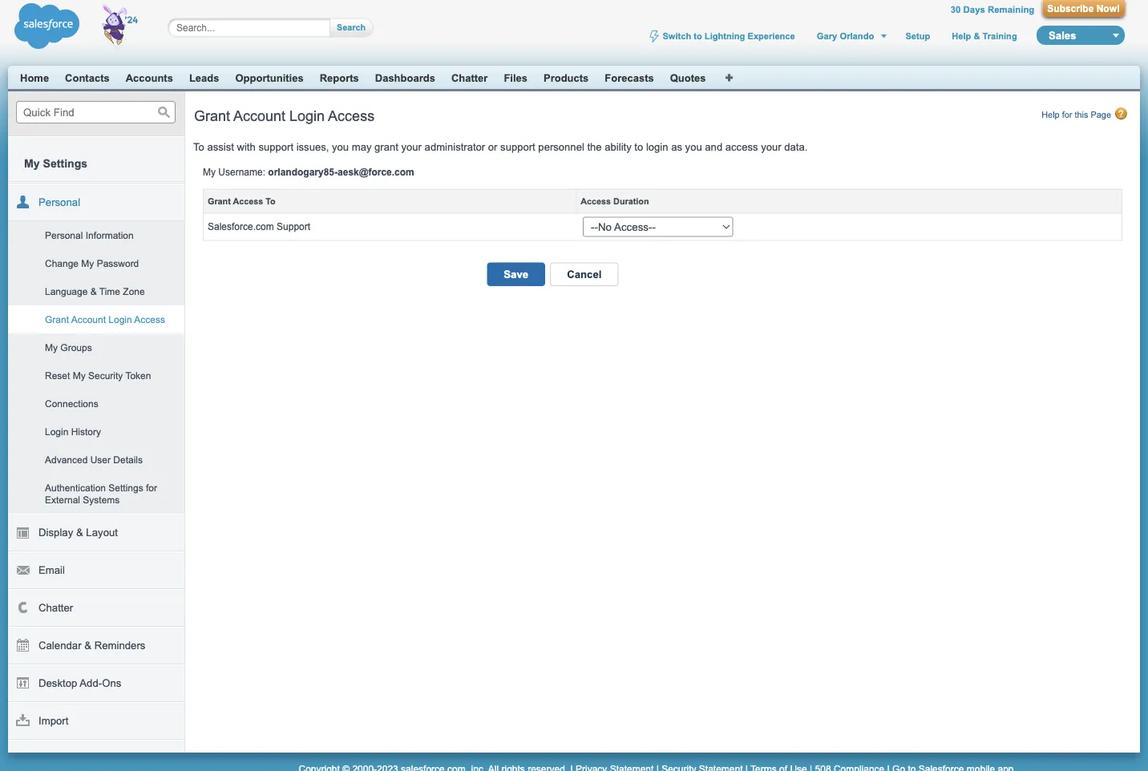 Task type: vqa. For each thing, say whether or not it's contained in the screenshot.
by associated with Cases
no



Task type: locate. For each thing, give the bounding box(es) containing it.
settings inside authentication settings for external systems
[[109, 482, 143, 493]]

1 vertical spatial to
[[635, 141, 644, 153]]

dashboards
[[375, 72, 435, 84]]

leads
[[189, 72, 219, 84]]

& for reminders
[[84, 640, 91, 652]]

token
[[125, 370, 151, 381]]

change my password link
[[8, 249, 184, 278]]

1 vertical spatial chatter
[[39, 602, 73, 614]]

0 horizontal spatial to
[[635, 141, 644, 153]]

my inside 'link'
[[81, 258, 94, 269]]

help inside 'help for this page' link
[[1042, 110, 1060, 120]]

settings up the systems
[[109, 482, 143, 493]]

account up with
[[233, 107, 286, 124]]

you right as at the right
[[686, 141, 702, 153]]

login
[[646, 141, 669, 153]]

help & training
[[952, 31, 1018, 41]]

0 horizontal spatial settings
[[43, 157, 88, 170]]

products
[[544, 72, 589, 84]]

1 horizontal spatial settings
[[109, 482, 143, 493]]

security
[[88, 370, 123, 381]]

all tabs image
[[725, 72, 735, 81]]

1 vertical spatial for
[[146, 482, 157, 493]]

help for this page link
[[1042, 107, 1129, 120]]

opportunities link
[[235, 72, 304, 84]]

chatter down email
[[39, 602, 73, 614]]

your right grant in the top of the page
[[401, 141, 422, 153]]

0 vertical spatial login
[[290, 107, 325, 124]]

1 horizontal spatial you
[[686, 141, 702, 153]]

0 vertical spatial grant account login access
[[194, 107, 375, 124]]

help for help for this page
[[1042, 110, 1060, 120]]

access
[[328, 107, 375, 124], [233, 196, 263, 206], [581, 196, 611, 206], [134, 314, 165, 325]]

salesforce.com support
[[208, 221, 310, 232]]

help
[[952, 31, 972, 41], [1042, 110, 1060, 120]]

to left assist
[[193, 141, 204, 153]]

& left time
[[90, 286, 97, 297]]

personal for personal information
[[45, 230, 83, 241]]

reset
[[45, 370, 70, 381]]

and
[[705, 141, 723, 153]]

desktop add-ons
[[39, 678, 121, 690]]

chatter left the files
[[452, 72, 488, 84]]

0 horizontal spatial login
[[45, 426, 68, 437]]

support
[[277, 221, 310, 232]]

gary
[[817, 31, 838, 41]]

0 horizontal spatial support
[[259, 141, 294, 153]]

& right the calendar
[[84, 640, 91, 652]]

my for my groups
[[45, 342, 58, 353]]

& for training
[[974, 31, 981, 41]]

you left may
[[332, 141, 349, 153]]

grant account login access down time
[[45, 314, 165, 325]]

support right the or
[[501, 141, 536, 153]]

0 horizontal spatial you
[[332, 141, 349, 153]]

0 vertical spatial to
[[193, 141, 204, 153]]

0 horizontal spatial your
[[401, 141, 422, 153]]

your
[[401, 141, 422, 153], [761, 141, 782, 153]]

1 horizontal spatial support
[[501, 141, 536, 153]]

None button
[[1043, 0, 1125, 17], [330, 18, 366, 37], [487, 263, 546, 286], [550, 263, 619, 286], [1043, 0, 1125, 17], [330, 18, 366, 37], [487, 263, 546, 286], [550, 263, 619, 286]]

switch to lightning experience
[[663, 31, 796, 41]]

access inside grant account login access link
[[134, 314, 165, 325]]

account
[[233, 107, 286, 124], [71, 314, 106, 325]]

0 vertical spatial for
[[1063, 110, 1073, 120]]

administrator
[[425, 141, 485, 153]]

your left data.
[[761, 141, 782, 153]]

30
[[951, 4, 961, 15]]

help down the 30
[[952, 31, 972, 41]]

account down language & time zone
[[71, 314, 106, 325]]

for
[[1063, 110, 1073, 120], [146, 482, 157, 493]]

grant up assist
[[194, 107, 230, 124]]

my username: orlandogary85-aesk@force.com
[[203, 166, 415, 177]]

Search... text field
[[176, 21, 314, 34]]

data.
[[785, 141, 808, 153]]

products link
[[544, 72, 589, 84]]

2 horizontal spatial login
[[290, 107, 325, 124]]

1 support from the left
[[259, 141, 294, 153]]

sales
[[1049, 29, 1077, 41]]

external
[[45, 495, 80, 505]]

0 vertical spatial help
[[952, 31, 972, 41]]

personal up change
[[45, 230, 83, 241]]

chatter link up calendar & reminders
[[8, 590, 184, 627]]

language & time zone
[[45, 286, 145, 297]]

0 horizontal spatial help
[[952, 31, 972, 41]]

support
[[259, 141, 294, 153], [501, 141, 536, 153]]

change my password
[[45, 258, 139, 269]]

lightning
[[705, 31, 746, 41]]

1 horizontal spatial grant account login access
[[194, 107, 375, 124]]

30 days remaining link
[[951, 4, 1035, 15]]

home link
[[20, 72, 49, 84]]

0 vertical spatial chatter
[[452, 72, 488, 84]]

login
[[290, 107, 325, 124], [109, 314, 132, 325], [45, 426, 68, 437]]

1 vertical spatial grant account login access
[[45, 314, 165, 325]]

& left the training
[[974, 31, 981, 41]]

0 horizontal spatial grant account login access
[[45, 314, 165, 325]]

my groups link
[[8, 334, 184, 362]]

access up salesforce.com
[[233, 196, 263, 206]]

home
[[20, 72, 49, 84]]

login left history
[[45, 426, 68, 437]]

1 vertical spatial help
[[1042, 110, 1060, 120]]

my down assist
[[203, 166, 216, 177]]

advanced
[[45, 454, 88, 465]]

to up salesforce.com support
[[266, 196, 276, 206]]

my left groups
[[45, 342, 58, 353]]

1 horizontal spatial help
[[1042, 110, 1060, 120]]

support right with
[[259, 141, 294, 153]]

&
[[974, 31, 981, 41], [90, 286, 97, 297], [76, 527, 83, 539], [84, 640, 91, 652]]

1 vertical spatial personal
[[45, 230, 83, 241]]

0 vertical spatial chatter link
[[452, 72, 488, 84]]

personal down my settings in the left of the page
[[39, 197, 80, 209]]

0 vertical spatial to
[[694, 31, 702, 41]]

to
[[694, 31, 702, 41], [635, 141, 644, 153]]

email link
[[8, 552, 184, 590]]

grant account login access down opportunities link
[[194, 107, 375, 124]]

you
[[332, 141, 349, 153], [686, 141, 702, 153]]

chatter link left the files
[[452, 72, 488, 84]]

forecasts link
[[605, 72, 654, 84]]

this
[[1075, 110, 1089, 120]]

to right switch
[[694, 31, 702, 41]]

may
[[352, 141, 372, 153]]

access
[[726, 141, 758, 153]]

settings
[[43, 157, 88, 170], [109, 482, 143, 493]]

1 vertical spatial to
[[266, 196, 276, 206]]

1 vertical spatial account
[[71, 314, 106, 325]]

0 vertical spatial settings
[[43, 157, 88, 170]]

access down zone
[[134, 314, 165, 325]]

my up personal link
[[24, 157, 40, 170]]

personal
[[39, 197, 80, 209], [45, 230, 83, 241]]

1 vertical spatial login
[[109, 314, 132, 325]]

1 horizontal spatial account
[[233, 107, 286, 124]]

or
[[488, 141, 498, 153]]

help left this
[[1042, 110, 1060, 120]]

chatter link
[[452, 72, 488, 84], [8, 590, 184, 627]]

groups
[[60, 342, 92, 353]]

authentication settings for external systems link
[[8, 474, 184, 514]]

& for time
[[90, 286, 97, 297]]

settings up personal link
[[43, 157, 88, 170]]

1 horizontal spatial your
[[761, 141, 782, 153]]

as
[[672, 141, 683, 153]]

1 vertical spatial settings
[[109, 482, 143, 493]]

settings inside my settings link
[[43, 157, 88, 170]]

2 you from the left
[[686, 141, 702, 153]]

1 horizontal spatial chatter
[[452, 72, 488, 84]]

grant down language
[[45, 314, 69, 325]]

0 horizontal spatial for
[[146, 482, 157, 493]]

my right change
[[81, 258, 94, 269]]

language
[[45, 286, 88, 297]]

my for my settings
[[24, 157, 40, 170]]

grant up salesforce.com
[[208, 196, 231, 206]]

salesforce.com image
[[10, 0, 151, 52]]

import link
[[8, 703, 184, 740]]

contacts
[[65, 72, 110, 84]]

to left login
[[635, 141, 644, 153]]

personal information
[[45, 230, 134, 241]]

0 vertical spatial personal
[[39, 197, 80, 209]]

grant
[[194, 107, 230, 124], [208, 196, 231, 206], [45, 314, 69, 325]]

help for this page
[[1042, 110, 1112, 120]]

0 horizontal spatial chatter link
[[8, 590, 184, 627]]

login up issues,
[[290, 107, 325, 124]]

access duration
[[581, 196, 649, 206]]

grant account login access link
[[8, 306, 184, 334]]

& inside 'link'
[[90, 286, 97, 297]]

login down time
[[109, 314, 132, 325]]

calendar
[[39, 640, 81, 652]]

settings for my
[[43, 157, 88, 170]]

user
[[90, 454, 111, 465]]

desktop
[[39, 678, 77, 690]]

& left layout
[[76, 527, 83, 539]]

page
[[1091, 110, 1112, 120]]



Task type: describe. For each thing, give the bounding box(es) containing it.
connections link
[[8, 390, 184, 418]]

0 horizontal spatial to
[[193, 141, 204, 153]]

my settings
[[24, 157, 88, 170]]

personal information link
[[8, 221, 184, 249]]

1 your from the left
[[401, 141, 422, 153]]

systems
[[83, 495, 120, 505]]

personal for personal
[[39, 197, 80, 209]]

help & training link
[[951, 31, 1019, 41]]

the
[[588, 141, 602, 153]]

settings for authentication
[[109, 482, 143, 493]]

access up may
[[328, 107, 375, 124]]

& for layout
[[76, 527, 83, 539]]

reset my security token
[[45, 370, 151, 381]]

grant access to
[[208, 196, 276, 206]]

personal link
[[8, 184, 184, 221]]

1 vertical spatial grant
[[208, 196, 231, 206]]

authentication settings for external systems
[[45, 482, 157, 505]]

reset my security token link
[[8, 362, 184, 390]]

files
[[504, 72, 528, 84]]

information
[[86, 230, 134, 241]]

1 horizontal spatial for
[[1063, 110, 1073, 120]]

display & layout link
[[8, 514, 184, 552]]

accounts link
[[126, 72, 173, 84]]

my right reset
[[73, 370, 86, 381]]

connections
[[45, 398, 98, 409]]

calendar & reminders link
[[8, 627, 184, 665]]

reminders
[[94, 640, 146, 652]]

personnel
[[539, 141, 585, 153]]

switch to lightning experience link
[[648, 30, 797, 43]]

authentication
[[45, 482, 106, 493]]

ability
[[605, 141, 632, 153]]

assist
[[207, 141, 234, 153]]

1 horizontal spatial to
[[694, 31, 702, 41]]

zone
[[123, 286, 145, 297]]

email
[[39, 565, 65, 577]]

forecasts
[[605, 72, 654, 84]]

training
[[983, 31, 1018, 41]]

2 your from the left
[[761, 141, 782, 153]]

help for help & training
[[952, 31, 972, 41]]

remaining
[[988, 4, 1035, 15]]

1 horizontal spatial to
[[266, 196, 276, 206]]

switch
[[663, 31, 692, 41]]

my for my username: orlandogary85-aesk@force.com
[[203, 166, 216, 177]]

gary orlando
[[817, 31, 875, 41]]

1 vertical spatial chatter link
[[8, 590, 184, 627]]

0 vertical spatial account
[[233, 107, 286, 124]]

calendar & reminders
[[39, 640, 146, 652]]

30 days remaining
[[951, 4, 1035, 15]]

for inside authentication settings for external systems
[[146, 482, 157, 493]]

2 vertical spatial login
[[45, 426, 68, 437]]

to assist with support issues, you may grant your administrator or support personnel the ability to login as you and access your data.
[[193, 141, 808, 153]]

quotes link
[[670, 72, 706, 84]]

days
[[964, 4, 986, 15]]

password
[[97, 258, 139, 269]]

files link
[[504, 72, 528, 84]]

1 you from the left
[[332, 141, 349, 153]]

my groups
[[45, 342, 92, 353]]

access left duration
[[581, 196, 611, 206]]

advanced user details link
[[8, 446, 184, 474]]

issues,
[[297, 141, 329, 153]]

1 horizontal spatial login
[[109, 314, 132, 325]]

reports
[[320, 72, 359, 84]]

language & time zone link
[[8, 278, 184, 306]]

orlandogary85-
[[268, 166, 338, 177]]

duration
[[614, 196, 649, 206]]

orlando
[[840, 31, 875, 41]]

setup
[[906, 31, 931, 41]]

import
[[39, 716, 68, 728]]

leads link
[[189, 72, 219, 84]]

desktop add-ons link
[[8, 665, 184, 703]]

grant
[[375, 141, 399, 153]]

Quick Find text field
[[16, 101, 176, 124]]

my settings link
[[8, 145, 184, 181]]

display
[[39, 527, 73, 539]]

login history
[[45, 426, 101, 437]]

accounts
[[126, 72, 173, 84]]

details
[[113, 454, 143, 465]]

1 horizontal spatial chatter link
[[452, 72, 488, 84]]

ons
[[102, 678, 121, 690]]

add-
[[80, 678, 102, 690]]

time
[[99, 286, 120, 297]]

history
[[71, 426, 101, 437]]

dashboards link
[[375, 72, 435, 84]]

0 vertical spatial grant
[[194, 107, 230, 124]]

display & layout
[[39, 527, 118, 539]]

2 support from the left
[[501, 141, 536, 153]]

experience
[[748, 31, 796, 41]]

0 horizontal spatial account
[[71, 314, 106, 325]]

quotes
[[670, 72, 706, 84]]

0 horizontal spatial chatter
[[39, 602, 73, 614]]

layout
[[86, 527, 118, 539]]

setup link
[[904, 31, 932, 41]]

2 vertical spatial grant
[[45, 314, 69, 325]]

reports link
[[320, 72, 359, 84]]



